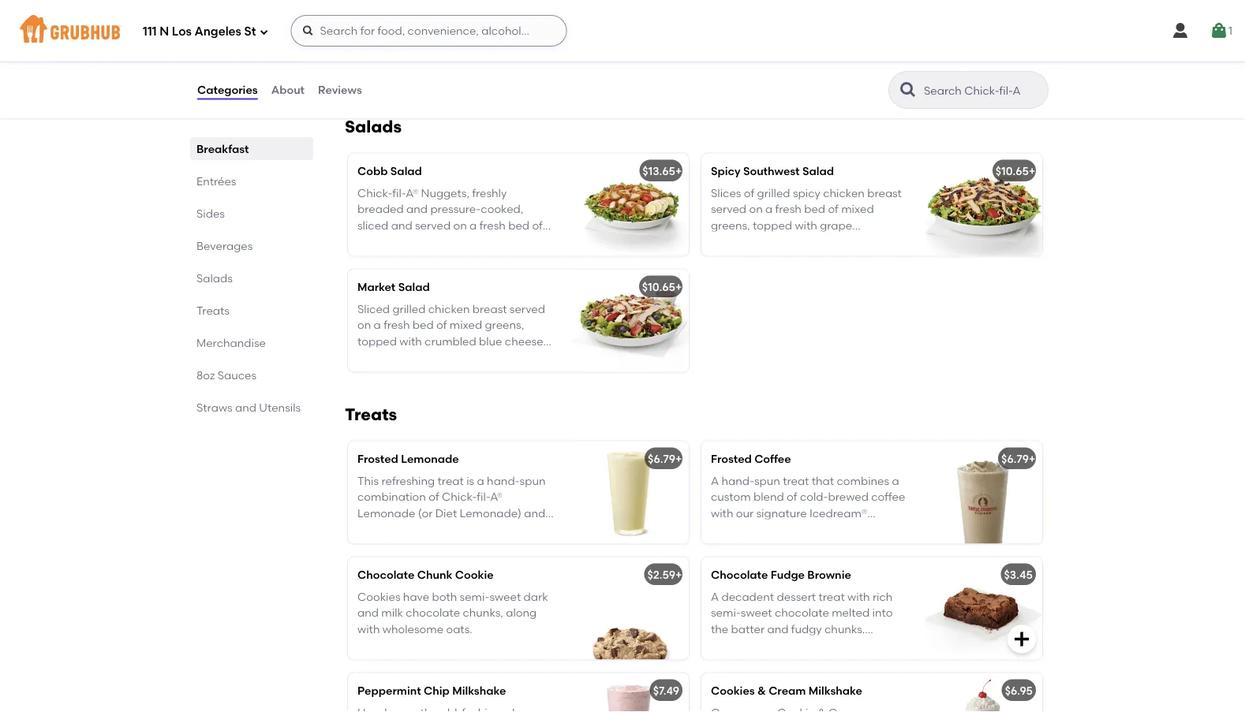 Task type: describe. For each thing, give the bounding box(es) containing it.
entrées tab
[[197, 173, 307, 189]]

a hand-spun treat that combines a custom blend of cold-brewed coffee with our signature icedream® dessert.
[[711, 475, 906, 536]]

chocolate for both
[[406, 607, 460, 620]]

signature inside a hand-spun treat that combines a custom blend of cold-brewed coffee with our signature icedream® dessert.
[[756, 507, 807, 520]]

frosted coffee image
[[924, 442, 1043, 544]]

semi- inside a decadent dessert treat with rich semi-sweet chocolate melted into the batter and fudgy chunks. available individually or in a tray.
[[711, 607, 741, 620]]

frosted lemonade image
[[571, 442, 689, 544]]

spicy
[[711, 164, 741, 178]]

hand- inside a hand-spun treat that combines a custom blend of cold-brewed coffee with our signature icedream® dessert.
[[722, 475, 754, 488]]

and inside a decadent dessert treat with rich semi-sweet chocolate melted into the batter and fudgy chunks. available individually or in a tray.
[[768, 623, 789, 636]]

salads inside tab
[[197, 271, 233, 285]]

along
[[506, 607, 537, 620]]

cookie
[[455, 568, 494, 582]]

chip
[[424, 684, 450, 698]]

1% cows milk
[[358, 14, 428, 27]]

our inside a hand-spun treat that combines a custom blend of cold-brewed coffee with our signature icedream® dessert.
[[736, 507, 754, 520]]

reviews button
[[317, 62, 363, 118]]

0 vertical spatial lemonade
[[401, 452, 459, 466]]

and inside tab
[[235, 401, 257, 414]]

svg image inside 1 button
[[1210, 21, 1229, 40]]

chocolate fudge brownie
[[711, 568, 851, 582]]

main navigation navigation
[[0, 0, 1245, 62]]

spun inside a hand-spun treat that combines a custom blend of cold-brewed coffee with our signature icedream® dessert.
[[754, 475, 780, 488]]

a decadent dessert treat with rich semi-sweet chocolate melted into the batter and fudgy chunks. available individually or in a tray.
[[711, 591, 893, 652]]

coffee
[[871, 491, 906, 504]]

2 milkshake from the left
[[809, 684, 863, 698]]

spicy southwest salad image
[[924, 154, 1043, 256]]

cold-
[[800, 491, 828, 504]]

a for a decadent dessert treat with rich semi-sweet chocolate melted into the batter and fudgy chunks. available individually or in a tray.
[[711, 591, 719, 604]]

frosted coffee
[[711, 452, 791, 466]]

$10.65 + for market salad
[[642, 280, 682, 294]]

chocolate fudge brownie image
[[924, 558, 1043, 660]]

combination
[[358, 491, 426, 504]]

frosted for refreshing
[[358, 452, 398, 466]]

salad right southwest
[[803, 164, 834, 178]]

+ for spicy southwest salad
[[1029, 164, 1036, 178]]

that
[[812, 475, 834, 488]]

cookies for cookies have both semi-sweet dark and milk chocolate chunks, along with wholesome oats.
[[358, 591, 401, 604]]

cookies & cream milkshake image
[[924, 674, 1043, 713]]

into
[[873, 607, 893, 620]]

n
[[160, 25, 169, 39]]

+ for frosted lemonade
[[676, 452, 682, 466]]

treats tab
[[197, 302, 307, 319]]

+ for frosted coffee
[[1029, 452, 1036, 466]]

breakfast tab
[[197, 140, 307, 157]]

breakfast
[[197, 142, 249, 155]]

1% cows milk button
[[348, 0, 689, 83]]

market salad image
[[571, 270, 689, 372]]

straws
[[197, 401, 233, 414]]

milk inside 'cookies have both semi-sweet dark and milk chocolate chunks, along with wholesome oats.'
[[381, 607, 403, 620]]

diet
[[435, 507, 457, 520]]

Search for food, convenience, alcohol... search field
[[291, 15, 567, 47]]

batter
[[731, 623, 765, 636]]

reviews
[[318, 83, 362, 97]]

$3.45
[[1004, 568, 1033, 582]]

sides
[[197, 207, 225, 220]]

$10.65 for market salad
[[642, 280, 676, 294]]

chunks,
[[463, 607, 503, 620]]

spun inside this refreshing treat is a hand-spun combination of chick-fil-a® lemonade (or diet lemonade) and our signature icedream® dessert.
[[520, 475, 546, 488]]

$7.49
[[653, 684, 680, 698]]

$2.59 +
[[647, 568, 682, 582]]

brownie
[[808, 568, 851, 582]]

fil-
[[477, 491, 490, 504]]

merchandise tab
[[197, 335, 307, 351]]

entrées
[[197, 174, 236, 188]]

angeles
[[195, 25, 241, 39]]

st
[[244, 25, 256, 39]]

cobb salad image
[[571, 154, 689, 256]]

decadent
[[722, 591, 774, 604]]

individually
[[763, 639, 823, 652]]

semi- inside 'cookies have both semi-sweet dark and milk chocolate chunks, along with wholesome oats.'
[[460, 591, 490, 604]]

frosted lemonade
[[358, 452, 459, 466]]

sauces
[[218, 369, 257, 382]]

the
[[711, 623, 729, 636]]

sides tab
[[197, 205, 307, 222]]

both
[[432, 591, 457, 604]]

los
[[172, 25, 192, 39]]

market salad
[[358, 280, 430, 294]]

and inside this refreshing treat is a hand-spun combination of chick-fil-a® lemonade (or diet lemonade) and our signature icedream® dessert.
[[524, 507, 546, 520]]

and inside 'cookies have both semi-sweet dark and milk chocolate chunks, along with wholesome oats.'
[[358, 607, 379, 620]]

brewed
[[828, 491, 869, 504]]

signature inside this refreshing treat is a hand-spun combination of chick-fil-a® lemonade (or diet lemonade) and our signature icedream® dessert.
[[378, 523, 428, 536]]

$13.65 +
[[643, 164, 682, 178]]

coffee
[[755, 452, 791, 466]]

peppermint
[[358, 684, 421, 698]]

refreshing
[[382, 475, 435, 488]]

rich
[[873, 591, 893, 604]]

salad for $10.65 +
[[398, 280, 430, 294]]

$10.65 for spicy southwest salad
[[996, 164, 1029, 178]]

sweet inside 'cookies have both semi-sweet dark and milk chocolate chunks, along with wholesome oats.'
[[490, 591, 521, 604]]

categories
[[197, 83, 258, 97]]

$6.95
[[1005, 684, 1033, 698]]

8oz
[[197, 369, 215, 382]]

fudge
[[771, 568, 805, 582]]

111 n los angeles st
[[143, 25, 256, 39]]

wholesome
[[383, 623, 444, 636]]

utensils
[[259, 401, 301, 414]]

with inside a decadent dessert treat with rich semi-sweet chocolate melted into the batter and fudgy chunks. available individually or in a tray.
[[848, 591, 870, 604]]

cows
[[374, 14, 404, 27]]

chocolate for dessert
[[775, 607, 829, 620]]

dessert
[[777, 591, 816, 604]]

with inside 'cookies have both semi-sweet dark and milk chocolate chunks, along with wholesome oats.'
[[358, 623, 380, 636]]

8oz sauces tab
[[197, 367, 307, 384]]

cookies & cream milkshake
[[711, 684, 863, 698]]

melted
[[832, 607, 870, 620]]

our inside this refreshing treat is a hand-spun combination of chick-fil-a® lemonade (or diet lemonade) and our signature icedream® dessert.
[[358, 523, 375, 536]]

straws and utensils
[[197, 401, 301, 414]]

chick-
[[442, 491, 477, 504]]

chunk
[[417, 568, 453, 582]]

1 milkshake from the left
[[452, 684, 506, 698]]

have
[[403, 591, 429, 604]]

custom
[[711, 491, 751, 504]]

spicy southwest salad
[[711, 164, 834, 178]]

a for a hand-spun treat that combines a custom blend of cold-brewed coffee with our signature icedream® dessert.
[[711, 475, 719, 488]]

of inside a hand-spun treat that combines a custom blend of cold-brewed coffee with our signature icedream® dessert.
[[787, 491, 798, 504]]

chocolate for decadent
[[711, 568, 768, 582]]

is
[[467, 475, 474, 488]]

$2.59
[[647, 568, 676, 582]]

chocolate chunk cookie
[[358, 568, 494, 582]]

peppermint chip milkshake
[[358, 684, 506, 698]]

Search Chick-fil-A search field
[[923, 83, 1043, 98]]

or
[[826, 639, 837, 652]]

straws and utensils tab
[[197, 399, 307, 416]]

salad for $13.65 +
[[391, 164, 422, 178]]

treats inside tab
[[197, 304, 230, 317]]

1 button
[[1210, 17, 1233, 45]]



Task type: vqa. For each thing, say whether or not it's contained in the screenshot.
1st spun from right
yes



Task type: locate. For each thing, give the bounding box(es) containing it.
cookies left & on the right bottom of the page
[[711, 684, 755, 698]]

treat up chick- at the bottom
[[438, 475, 464, 488]]

treats
[[197, 304, 230, 317], [345, 405, 397, 425]]

0 horizontal spatial chocolate
[[406, 607, 460, 620]]

beverages
[[197, 239, 253, 253]]

0 horizontal spatial $6.79 +
[[648, 452, 682, 466]]

1 vertical spatial svg image
[[659, 53, 678, 72]]

1 horizontal spatial milk
[[407, 14, 428, 27]]

southwest
[[743, 164, 800, 178]]

1 vertical spatial milk
[[381, 607, 403, 620]]

chocolate inside a decadent dessert treat with rich semi-sweet chocolate melted into the batter and fudgy chunks. available individually or in a tray.
[[775, 607, 829, 620]]

treat up cold-
[[783, 475, 809, 488]]

signature down blend
[[756, 507, 807, 520]]

0 horizontal spatial cookies
[[358, 591, 401, 604]]

1 horizontal spatial spun
[[754, 475, 780, 488]]

dessert. down custom
[[711, 523, 753, 536]]

1 horizontal spatial semi-
[[711, 607, 741, 620]]

1 dessert. from the left
[[492, 523, 534, 536]]

svg image
[[259, 27, 269, 37], [659, 53, 678, 72]]

1%
[[358, 14, 372, 27]]

0 vertical spatial milk
[[407, 14, 428, 27]]

1 horizontal spatial $6.79
[[1002, 452, 1029, 466]]

chunks.
[[825, 623, 865, 636]]

2 a from the top
[[711, 591, 719, 604]]

signature down the (or
[[378, 523, 428, 536]]

1 $6.79 from the left
[[648, 452, 676, 466]]

frosted up custom
[[711, 452, 752, 466]]

1
[[1229, 24, 1233, 37]]

chocolate down 'both'
[[406, 607, 460, 620]]

1 vertical spatial a
[[711, 591, 719, 604]]

0 vertical spatial svg image
[[259, 27, 269, 37]]

0 vertical spatial a
[[711, 475, 719, 488]]

our down combination
[[358, 523, 375, 536]]

chocolate up decadent
[[711, 568, 768, 582]]

1 horizontal spatial icedream®
[[810, 507, 868, 520]]

of
[[429, 491, 439, 504], [787, 491, 798, 504]]

0 horizontal spatial icedream®
[[431, 523, 489, 536]]

1 horizontal spatial hand-
[[722, 475, 754, 488]]

sweet inside a decadent dessert treat with rich semi-sweet chocolate melted into the batter and fudgy chunks. available individually or in a tray.
[[741, 607, 772, 620]]

frosted up 'this' at bottom left
[[358, 452, 398, 466]]

0 horizontal spatial frosted
[[358, 452, 398, 466]]

$6.79 for a hand-spun treat that combines a custom blend of cold-brewed coffee with our signature icedream® dessert.
[[1002, 452, 1029, 466]]

1 vertical spatial icedream®
[[431, 523, 489, 536]]

0 vertical spatial salads
[[345, 116, 402, 137]]

treat for frosted
[[783, 475, 809, 488]]

1 frosted from the left
[[358, 452, 398, 466]]

1 vertical spatial semi-
[[711, 607, 741, 620]]

111
[[143, 25, 157, 39]]

+ for market salad
[[676, 280, 682, 294]]

and right 'lemonade)'
[[524, 507, 546, 520]]

chocolate inside 'cookies have both semi-sweet dark and milk chocolate chunks, along with wholesome oats.'
[[406, 607, 460, 620]]

of left cold-
[[787, 491, 798, 504]]

salad right cobb
[[391, 164, 422, 178]]

1 horizontal spatial cookies
[[711, 684, 755, 698]]

lemonade)
[[460, 507, 522, 520]]

treats up the merchandise at top left
[[197, 304, 230, 317]]

semi- up the
[[711, 607, 741, 620]]

hand- up a®
[[487, 475, 520, 488]]

1 chocolate from the left
[[358, 568, 415, 582]]

2 of from the left
[[787, 491, 798, 504]]

and
[[235, 401, 257, 414], [524, 507, 546, 520], [358, 607, 379, 620], [768, 623, 789, 636]]

with inside a hand-spun treat that combines a custom blend of cold-brewed coffee with our signature icedream® dessert.
[[711, 507, 734, 520]]

semi- up chunks,
[[460, 591, 490, 604]]

sweet up batter
[[741, 607, 772, 620]]

this refreshing treat is a hand-spun combination of chick-fil-a® lemonade (or diet lemonade) and our signature icedream® dessert.
[[358, 475, 546, 536]]

chocolate up 'have'
[[358, 568, 415, 582]]

and right straws
[[235, 401, 257, 414]]

0 horizontal spatial sweet
[[490, 591, 521, 604]]

in
[[840, 639, 849, 652]]

cookies left 'have'
[[358, 591, 401, 604]]

signature
[[756, 507, 807, 520], [378, 523, 428, 536]]

about
[[271, 83, 305, 97]]

oats.
[[446, 623, 473, 636]]

1 horizontal spatial dessert.
[[711, 523, 753, 536]]

8oz sauces
[[197, 369, 257, 382]]

merchandise
[[197, 336, 266, 350]]

about button
[[270, 62, 305, 118]]

1 vertical spatial treats
[[345, 405, 397, 425]]

salads up cobb
[[345, 116, 402, 137]]

0 horizontal spatial chocolate
[[358, 568, 415, 582]]

0 vertical spatial with
[[711, 507, 734, 520]]

lemonade down combination
[[358, 507, 415, 520]]

1 vertical spatial lemonade
[[358, 507, 415, 520]]

1 spun from the left
[[520, 475, 546, 488]]

1 horizontal spatial milkshake
[[809, 684, 863, 698]]

a®
[[490, 491, 503, 504]]

icedream® inside a hand-spun treat that combines a custom blend of cold-brewed coffee with our signature icedream® dessert.
[[810, 507, 868, 520]]

beverages tab
[[197, 238, 307, 254]]

0 horizontal spatial svg image
[[259, 27, 269, 37]]

dark
[[524, 591, 548, 604]]

0 vertical spatial signature
[[756, 507, 807, 520]]

1 horizontal spatial sweet
[[741, 607, 772, 620]]

available
[[711, 639, 761, 652]]

chocolate for have
[[358, 568, 415, 582]]

0 horizontal spatial $10.65 +
[[642, 280, 682, 294]]

0 horizontal spatial hand-
[[487, 475, 520, 488]]

0 horizontal spatial signature
[[378, 523, 428, 536]]

blend
[[754, 491, 784, 504]]

1 horizontal spatial a
[[852, 639, 859, 652]]

gallon beverages image
[[924, 0, 1043, 83]]

(or
[[418, 507, 433, 520]]

salads tab
[[197, 270, 307, 286]]

icedream® inside this refreshing treat is a hand-spun combination of chick-fil-a® lemonade (or diet lemonade) and our signature icedream® dessert.
[[431, 523, 489, 536]]

spun up 'lemonade)'
[[520, 475, 546, 488]]

treat down brownie
[[819, 591, 845, 604]]

with up melted
[[848, 591, 870, 604]]

treat inside a decadent dessert treat with rich semi-sweet chocolate melted into the batter and fudgy chunks. available individually or in a tray.
[[819, 591, 845, 604]]

1 vertical spatial salads
[[197, 271, 233, 285]]

0 horizontal spatial $6.79
[[648, 452, 676, 466]]

1 vertical spatial with
[[848, 591, 870, 604]]

a inside a decadent dessert treat with rich semi-sweet chocolate melted into the batter and fudgy chunks. available individually or in a tray.
[[711, 591, 719, 604]]

salads
[[345, 116, 402, 137], [197, 271, 233, 285]]

and up individually
[[768, 623, 789, 636]]

2 hand- from the left
[[722, 475, 754, 488]]

fudgy
[[791, 623, 822, 636]]

2 horizontal spatial with
[[848, 591, 870, 604]]

lemonade
[[401, 452, 459, 466], [358, 507, 415, 520]]

chocolate
[[406, 607, 460, 620], [775, 607, 829, 620]]

0 horizontal spatial with
[[358, 623, 380, 636]]

a inside a hand-spun treat that combines a custom blend of cold-brewed coffee with our signature icedream® dessert.
[[711, 475, 719, 488]]

1 horizontal spatial our
[[736, 507, 754, 520]]

2 spun from the left
[[754, 475, 780, 488]]

1 chocolate from the left
[[406, 607, 460, 620]]

1 vertical spatial signature
[[378, 523, 428, 536]]

1 horizontal spatial $10.65
[[996, 164, 1029, 178]]

dessert.
[[492, 523, 534, 536], [711, 523, 753, 536]]

0 horizontal spatial our
[[358, 523, 375, 536]]

salad
[[391, 164, 422, 178], [803, 164, 834, 178], [398, 280, 430, 294]]

a right in in the bottom right of the page
[[852, 639, 859, 652]]

&
[[758, 684, 766, 698]]

milk inside button
[[407, 14, 428, 27]]

svg image inside main navigation navigation
[[259, 27, 269, 37]]

1 horizontal spatial $10.65 +
[[996, 164, 1036, 178]]

1 vertical spatial our
[[358, 523, 375, 536]]

of inside this refreshing treat is a hand-spun combination of chick-fil-a® lemonade (or diet lemonade) and our signature icedream® dessert.
[[429, 491, 439, 504]]

a
[[477, 475, 484, 488], [892, 475, 899, 488], [852, 639, 859, 652]]

a up custom
[[711, 475, 719, 488]]

1 horizontal spatial chocolate
[[711, 568, 768, 582]]

with down custom
[[711, 507, 734, 520]]

and down chocolate chunk cookie
[[358, 607, 379, 620]]

0 vertical spatial cookies
[[358, 591, 401, 604]]

cookies inside 'cookies have both semi-sweet dark and milk chocolate chunks, along with wholesome oats.'
[[358, 591, 401, 604]]

hand- inside this refreshing treat is a hand-spun combination of chick-fil-a® lemonade (or diet lemonade) and our signature icedream® dessert.
[[487, 475, 520, 488]]

0 horizontal spatial treats
[[197, 304, 230, 317]]

0 horizontal spatial dessert.
[[492, 523, 534, 536]]

1 vertical spatial sweet
[[741, 607, 772, 620]]

1% milk image
[[571, 0, 689, 83]]

2 horizontal spatial a
[[892, 475, 899, 488]]

2 dessert. from the left
[[711, 523, 753, 536]]

market
[[358, 280, 396, 294]]

0 vertical spatial icedream®
[[810, 507, 868, 520]]

treat inside a hand-spun treat that combines a custom blend of cold-brewed coffee with our signature icedream® dessert.
[[783, 475, 809, 488]]

1 horizontal spatial treats
[[345, 405, 397, 425]]

cream
[[769, 684, 806, 698]]

0 horizontal spatial semi-
[[460, 591, 490, 604]]

lemonade inside this refreshing treat is a hand-spun combination of chick-fil-a® lemonade (or diet lemonade) and our signature icedream® dessert.
[[358, 507, 415, 520]]

1 a from the top
[[711, 475, 719, 488]]

hand- up custom
[[722, 475, 754, 488]]

$6.79 +
[[648, 452, 682, 466], [1002, 452, 1036, 466]]

1 horizontal spatial with
[[711, 507, 734, 520]]

with left 'wholesome'
[[358, 623, 380, 636]]

lemonade up refreshing
[[401, 452, 459, 466]]

0 vertical spatial treats
[[197, 304, 230, 317]]

0 horizontal spatial salads
[[197, 271, 233, 285]]

chocolate
[[358, 568, 415, 582], [711, 568, 768, 582]]

0 horizontal spatial spun
[[520, 475, 546, 488]]

2 chocolate from the left
[[775, 607, 829, 620]]

treat for chocolate
[[819, 591, 845, 604]]

sweet up along
[[490, 591, 521, 604]]

chocolate up fudgy
[[775, 607, 829, 620]]

2 frosted from the left
[[711, 452, 752, 466]]

+ for cobb salad
[[676, 164, 682, 178]]

0 vertical spatial $10.65
[[996, 164, 1029, 178]]

2 chocolate from the left
[[711, 568, 768, 582]]

cookies for cookies & cream milkshake
[[711, 684, 755, 698]]

milk
[[407, 14, 428, 27], [381, 607, 403, 620]]

$6.79 + for this refreshing treat is a hand-spun combination of chick-fil-a® lemonade (or diet lemonade) and our signature icedream® dessert.
[[648, 452, 682, 466]]

spun up blend
[[754, 475, 780, 488]]

spun
[[520, 475, 546, 488], [754, 475, 780, 488]]

a inside this refreshing treat is a hand-spun combination of chick-fil-a® lemonade (or diet lemonade) and our signature icedream® dessert.
[[477, 475, 484, 488]]

$10.65
[[996, 164, 1029, 178], [642, 280, 676, 294]]

cobb salad
[[358, 164, 422, 178]]

salad right market
[[398, 280, 430, 294]]

cookies
[[358, 591, 401, 604], [711, 684, 755, 698]]

0 horizontal spatial milk
[[381, 607, 403, 620]]

$6.79 + for a hand-spun treat that combines a custom blend of cold-brewed coffee with our signature icedream® dessert.
[[1002, 452, 1036, 466]]

a inside a hand-spun treat that combines a custom blend of cold-brewed coffee with our signature icedream® dessert.
[[892, 475, 899, 488]]

1 of from the left
[[429, 491, 439, 504]]

treat inside this refreshing treat is a hand-spun combination of chick-fil-a® lemonade (or diet lemonade) and our signature icedream® dessert.
[[438, 475, 464, 488]]

a right is
[[477, 475, 484, 488]]

combines
[[837, 475, 890, 488]]

icedream® down diet
[[431, 523, 489, 536]]

0 vertical spatial semi-
[[460, 591, 490, 604]]

a up coffee
[[892, 475, 899, 488]]

peppermint chip milkshake image
[[571, 674, 689, 713]]

tray.
[[862, 639, 885, 652]]

frosted for hand-
[[711, 452, 752, 466]]

a inside a decadent dessert treat with rich semi-sweet chocolate melted into the batter and fudgy chunks. available individually or in a tray.
[[852, 639, 859, 652]]

svg image
[[1171, 21, 1190, 40], [1210, 21, 1229, 40], [302, 24, 314, 37], [1013, 630, 1032, 649]]

dessert. inside this refreshing treat is a hand-spun combination of chick-fil-a® lemonade (or diet lemonade) and our signature icedream® dessert.
[[492, 523, 534, 536]]

1 vertical spatial $10.65
[[642, 280, 676, 294]]

salads down beverages
[[197, 271, 233, 285]]

1 horizontal spatial salads
[[345, 116, 402, 137]]

of up the (or
[[429, 491, 439, 504]]

+ for chocolate chunk cookie
[[676, 568, 682, 582]]

1 horizontal spatial treat
[[783, 475, 809, 488]]

cobb
[[358, 164, 388, 178]]

1 horizontal spatial signature
[[756, 507, 807, 520]]

treat
[[438, 475, 464, 488], [783, 475, 809, 488], [819, 591, 845, 604]]

with
[[711, 507, 734, 520], [848, 591, 870, 604], [358, 623, 380, 636]]

our down custom
[[736, 507, 754, 520]]

chocolate chunk cookie image
[[571, 558, 689, 660]]

1 horizontal spatial svg image
[[659, 53, 678, 72]]

semi-
[[460, 591, 490, 604], [711, 607, 741, 620]]

0 horizontal spatial $10.65
[[642, 280, 676, 294]]

categories button
[[197, 62, 259, 118]]

1 vertical spatial $10.65 +
[[642, 280, 682, 294]]

dessert. down 'lemonade)'
[[492, 523, 534, 536]]

treats up frosted lemonade
[[345, 405, 397, 425]]

$6.79
[[648, 452, 676, 466], [1002, 452, 1029, 466]]

a up the
[[711, 591, 719, 604]]

0 horizontal spatial a
[[477, 475, 484, 488]]

2 $6.79 from the left
[[1002, 452, 1029, 466]]

1 hand- from the left
[[487, 475, 520, 488]]

dessert. inside a hand-spun treat that combines a custom blend of cold-brewed coffee with our signature icedream® dessert.
[[711, 523, 753, 536]]

2 $6.79 + from the left
[[1002, 452, 1036, 466]]

1 horizontal spatial $6.79 +
[[1002, 452, 1036, 466]]

0 horizontal spatial treat
[[438, 475, 464, 488]]

1 $6.79 + from the left
[[648, 452, 682, 466]]

0 horizontal spatial milkshake
[[452, 684, 506, 698]]

milk right cows
[[407, 14, 428, 27]]

frosted
[[358, 452, 398, 466], [711, 452, 752, 466]]

1 horizontal spatial of
[[787, 491, 798, 504]]

milk up 'wholesome'
[[381, 607, 403, 620]]

0 vertical spatial $10.65 +
[[996, 164, 1036, 178]]

2 vertical spatial with
[[358, 623, 380, 636]]

$10.65 + for spicy southwest salad
[[996, 164, 1036, 178]]

$6.79 for this refreshing treat is a hand-spun combination of chick-fil-a® lemonade (or diet lemonade) and our signature icedream® dessert.
[[648, 452, 676, 466]]

this
[[358, 475, 379, 488]]

cookies have both semi-sweet dark and milk chocolate chunks, along with wholesome oats.
[[358, 591, 548, 636]]

2 horizontal spatial treat
[[819, 591, 845, 604]]

$13.65
[[643, 164, 676, 178]]

0 vertical spatial our
[[736, 507, 754, 520]]

milkshake right chip
[[452, 684, 506, 698]]

0 horizontal spatial of
[[429, 491, 439, 504]]

1 vertical spatial cookies
[[711, 684, 755, 698]]

0 vertical spatial sweet
[[490, 591, 521, 604]]

1 horizontal spatial chocolate
[[775, 607, 829, 620]]

search icon image
[[899, 81, 918, 99]]

1 horizontal spatial frosted
[[711, 452, 752, 466]]

sweet
[[490, 591, 521, 604], [741, 607, 772, 620]]

milkshake down or
[[809, 684, 863, 698]]

icedream® down brewed
[[810, 507, 868, 520]]

+
[[676, 164, 682, 178], [1029, 164, 1036, 178], [676, 280, 682, 294], [676, 452, 682, 466], [1029, 452, 1036, 466], [676, 568, 682, 582]]



